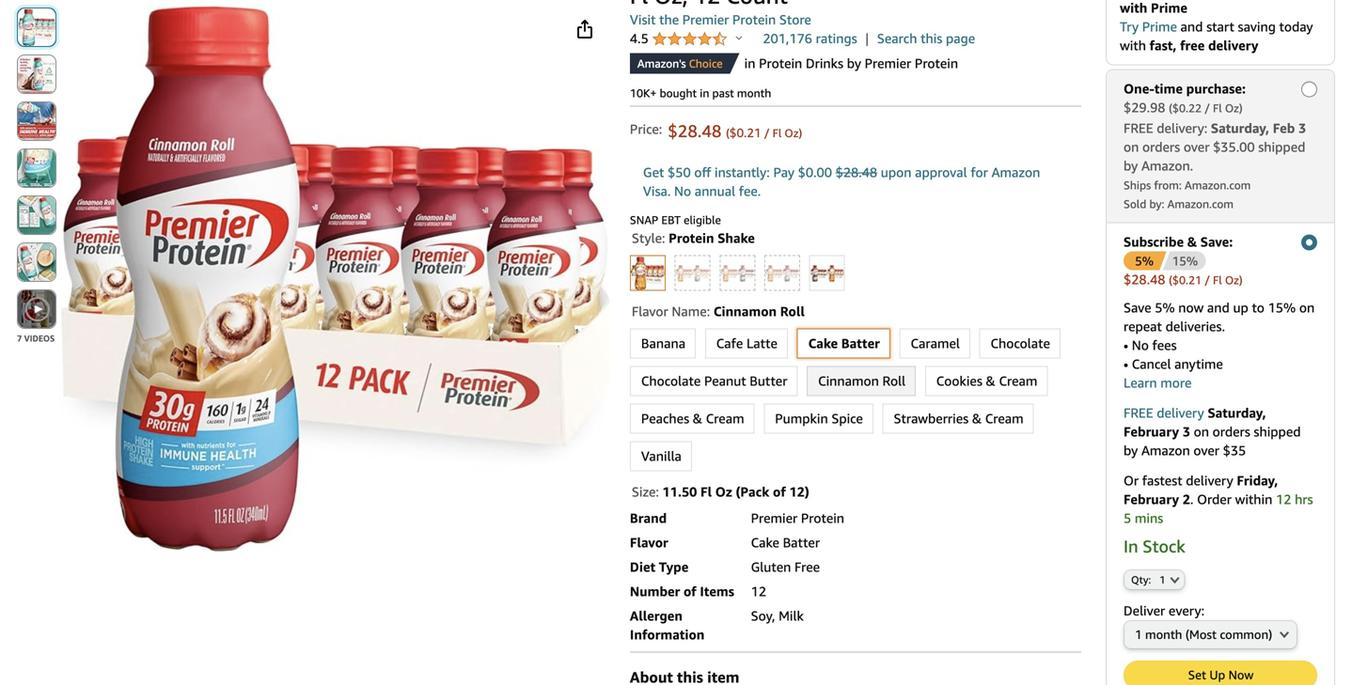 Task type: vqa. For each thing, say whether or not it's contained in the screenshot.


Task type: describe. For each thing, give the bounding box(es) containing it.
qty: 1
[[1132, 574, 1166, 586]]

search
[[877, 31, 917, 46]]

and start saving today with
[[1120, 19, 1314, 53]]

videos
[[24, 333, 55, 344]]

feb
[[1273, 120, 1295, 136]]

1 • from the top
[[1124, 337, 1129, 353]]

snap ebt eligible
[[630, 214, 721, 227]]

over inside one-time purchase: $29.98 ( $0.22 / fl oz) free delivery: saturday, feb 3 on orders over $35.00 shipped by amazon. ships from: amazon.com sold by: amazon.com
[[1184, 139, 1210, 155]]

prime
[[1143, 19, 1177, 34]]

deliver every:
[[1124, 603, 1205, 619]]

protein for premier protein
[[801, 511, 845, 526]]

upon
[[881, 165, 912, 180]]

bought
[[660, 87, 697, 100]]

on inside save 5% now and up to 15% on repeat deliveries. • no fees • cancel anytime learn more
[[1300, 300, 1315, 315]]

cinnamon inside cinnamon roll button
[[818, 373, 879, 389]]

0 horizontal spatial cinnamon
[[714, 304, 777, 319]]

on inside on orders shipped by amazon over $35
[[1194, 424, 1210, 440]]

type
[[659, 560, 689, 575]]

or fastest delivery
[[1124, 473, 1237, 488]]

in stock
[[1124, 536, 1186, 557]]

/ inside price: $28.48 ( $0.21 / fl oz)
[[764, 127, 770, 140]]

free inside one-time purchase: $29.98 ( $0.22 / fl oz) free delivery: saturday, feb 3 on orders over $35.00 shipped by amazon. ships from: amazon.com sold by: amazon.com
[[1124, 120, 1154, 136]]

protein shake + protein shake chocolate image
[[721, 256, 755, 290]]

free
[[795, 560, 820, 575]]

cafe
[[717, 336, 743, 351]]

protein shake + protein shake cinnamon roll image
[[766, 256, 799, 290]]

/ inside $28.48 ( $0.21 / fl oz)
[[1205, 274, 1210, 287]]

popover image
[[736, 35, 743, 40]]

cinnamon roll
[[818, 373, 906, 389]]

1 month (most common)
[[1135, 628, 1273, 642]]

protein down 'this' on the right top
[[915, 55, 959, 71]]

try
[[1120, 19, 1139, 34]]

protein for in protein drinks by premier protein
[[759, 55, 803, 71]]

save
[[1124, 300, 1152, 315]]

peaches & cream
[[641, 411, 745, 427]]

orders inside on orders shipped by amazon over $35
[[1213, 424, 1251, 440]]

within
[[1236, 492, 1273, 507]]

try prime
[[1120, 19, 1177, 34]]

$0.21 inside price: $28.48 ( $0.21 / fl oz)
[[730, 126, 762, 140]]

shake
[[718, 230, 755, 246]]

1 vertical spatial cake batter
[[751, 535, 820, 551]]

friday, february 2
[[1124, 473, 1279, 507]]

4.5
[[630, 31, 652, 46]]

cafe latte
[[717, 336, 778, 351]]

0 horizontal spatial dropdown image
[[1171, 576, 1180, 584]]

gluten free
[[751, 560, 820, 575]]

1 horizontal spatial 1
[[1160, 574, 1166, 586]]

page
[[946, 31, 976, 46]]

oz) inside $28.48 ( $0.21 / fl oz)
[[1225, 274, 1243, 287]]

option group for style: protein shake
[[624, 252, 1082, 295]]

visit
[[630, 12, 656, 27]]

0 horizontal spatial cake
[[751, 535, 780, 551]]

qty:
[[1132, 574, 1152, 586]]

by for protein
[[847, 55, 862, 71]]

chocolate for chocolate
[[991, 336, 1051, 351]]

protein shake + protein shake(pack of 12) image
[[810, 256, 844, 290]]

february for saturday, february 3
[[1124, 424, 1180, 440]]

by inside one-time purchase: $29.98 ( $0.22 / fl oz) free delivery: saturday, feb 3 on orders over $35.00 shipped by amazon. ships from: amazon.com sold by: amazon.com
[[1124, 158, 1138, 173]]

choice
[[689, 57, 723, 70]]

1 vertical spatial $28.48
[[836, 165, 878, 180]]

radio active image
[[1302, 234, 1318, 250]]

visit the premier protein store
[[630, 12, 812, 27]]

cream for strawberries & cream
[[986, 411, 1024, 427]]

off
[[694, 165, 711, 180]]

saturday, inside one-time purchase: $29.98 ( $0.22 / fl oz) free delivery: saturday, feb 3 on orders over $35.00 shipped by amazon. ships from: amazon.com sold by: amazon.com
[[1211, 120, 1270, 136]]

amazon inside upon approval for amazon visa. no annual fee.
[[992, 165, 1041, 180]]

$0.22
[[1173, 101, 1202, 115]]

shipped inside on orders shipped by amazon over $35
[[1254, 424, 1301, 440]]

banana
[[641, 336, 686, 351]]

0 vertical spatial 15%
[[1173, 254, 1198, 268]]

price: $28.48 ( $0.21 / fl oz)
[[630, 121, 803, 141]]

repeat
[[1124, 319, 1162, 334]]

1 horizontal spatial in
[[745, 55, 756, 71]]

cake inside button
[[809, 336, 838, 351]]

search this page link
[[877, 29, 976, 48]]

flavor for flavor name: cinnamon roll
[[632, 304, 669, 319]]

visit the premier protein store link
[[630, 12, 812, 27]]

diet
[[630, 560, 656, 575]]

201,176 ratings
[[763, 31, 857, 46]]

from:
[[1154, 179, 1182, 192]]

& for subscribe
[[1188, 234, 1197, 250]]

today
[[1280, 19, 1314, 34]]

now
[[1179, 300, 1204, 315]]

size: 11.50 fl oz (pack of 12)
[[632, 484, 810, 500]]

cafe latte button
[[706, 330, 787, 358]]

1 horizontal spatial dropdown image
[[1280, 631, 1290, 638]]

set
[[1189, 668, 1207, 683]]

cake batter inside button
[[809, 336, 880, 351]]

12 for 12 hrs 5 mins
[[1276, 492, 1292, 507]]

gluten
[[751, 560, 791, 575]]

cream for cookies & cream
[[999, 373, 1038, 389]]

1 horizontal spatial premier
[[751, 511, 798, 526]]

chocolate button
[[981, 330, 1060, 358]]

start
[[1207, 19, 1235, 34]]

visa.
[[643, 183, 671, 199]]

ratings
[[816, 31, 857, 46]]

$28.48 ( $0.21 / fl oz)
[[1124, 272, 1243, 287]]

protein shake + protein shake caramel image
[[676, 256, 710, 290]]

/ inside one-time purchase: $29.98 ( $0.22 / fl oz) free delivery: saturday, feb 3 on orders over $35.00 shipped by amazon. ships from: amazon.com sold by: amazon.com
[[1205, 101, 1210, 115]]

cancel
[[1132, 356, 1171, 372]]

12 for 12
[[751, 584, 767, 600]]

10k+ bought in past month
[[630, 87, 772, 100]]

set up now button
[[1125, 662, 1317, 686]]

1 vertical spatial delivery
[[1157, 405, 1205, 421]]

fast, free delivery
[[1150, 37, 1259, 53]]

chocolate peanut butter button
[[631, 367, 797, 396]]

this
[[921, 31, 943, 46]]

flavor name: cinnamon roll
[[632, 304, 805, 319]]

option group for flavor name: cinnamon roll
[[624, 325, 1082, 475]]

fees
[[1153, 337, 1177, 353]]

fl left oz at the right
[[701, 484, 712, 500]]

deliveries.
[[1166, 319, 1226, 334]]

no inside save 5% now and up to 15% on repeat deliveries. • no fees • cancel anytime learn more
[[1132, 337, 1149, 353]]

0 horizontal spatial batter
[[783, 535, 820, 551]]

0 vertical spatial $28.48
[[668, 121, 722, 141]]

fl inside price: $28.48 ( $0.21 / fl oz)
[[773, 127, 782, 140]]

to
[[1252, 300, 1265, 315]]

shipped inside one-time purchase: $29.98 ( $0.22 / fl oz) free delivery: saturday, feb 3 on orders over $35.00 shipped by amazon. ships from: amazon.com sold by: amazon.com
[[1259, 139, 1306, 155]]

cookies & cream
[[937, 373, 1038, 389]]

drinks
[[806, 55, 844, 71]]

2 vertical spatial $28.48
[[1124, 272, 1166, 287]]

(most
[[1186, 628, 1217, 642]]

chocolate for chocolate peanut butter
[[641, 373, 701, 389]]

cinnamon roll button
[[808, 367, 915, 396]]

0 horizontal spatial of
[[684, 584, 697, 600]]

get
[[643, 165, 664, 180]]

annual
[[695, 183, 736, 199]]

| search this page
[[866, 31, 976, 46]]

common)
[[1220, 628, 1273, 642]]

oz) inside one-time purchase: $29.98 ( $0.22 / fl oz) free delivery: saturday, feb 3 on orders over $35.00 shipped by amazon. ships from: amazon.com sold by: amazon.com
[[1225, 101, 1243, 115]]

7 videos
[[17, 333, 55, 344]]

strawberries
[[894, 411, 969, 427]]

4.5 button
[[630, 31, 743, 48]]

& for peaches
[[693, 411, 703, 427]]

0 vertical spatial of
[[773, 484, 786, 500]]

items
[[700, 584, 735, 600]]

1 vertical spatial premier
[[865, 55, 912, 71]]

time
[[1155, 81, 1183, 96]]



Task type: locate. For each thing, give the bounding box(es) containing it.
0 vertical spatial delivery
[[1209, 37, 1259, 53]]

1 vertical spatial no
[[1132, 337, 1149, 353]]

chocolate up cookies & cream
[[991, 336, 1051, 351]]

cinnamon
[[714, 304, 777, 319], [818, 373, 879, 389]]

saturday, up on orders shipped by amazon over $35
[[1208, 405, 1267, 421]]

0 vertical spatial 3
[[1299, 120, 1307, 136]]

1 horizontal spatial month
[[1146, 628, 1183, 642]]

in left past
[[700, 87, 710, 100]]

amazon inside on orders shipped by amazon over $35
[[1142, 443, 1190, 458]]

saturday, february 3
[[1124, 405, 1267, 440]]

( down subscribe & save: at the top of the page
[[1169, 274, 1173, 287]]

oz) inside price: $28.48 ( $0.21 / fl oz)
[[785, 127, 803, 140]]

order
[[1197, 492, 1232, 507]]

free delivery
[[1124, 405, 1205, 421]]

delivery down learn more link
[[1157, 405, 1205, 421]]

1 horizontal spatial 3
[[1299, 120, 1307, 136]]

0 horizontal spatial $28.48
[[668, 121, 722, 141]]

0 vertical spatial cake
[[809, 336, 838, 351]]

0 horizontal spatial 1
[[1135, 628, 1142, 642]]

1 horizontal spatial and
[[1208, 300, 1230, 315]]

roll down protein shake + protein shake cinnamon roll icon
[[780, 304, 805, 319]]

protein down 12)
[[801, 511, 845, 526]]

1 vertical spatial 5%
[[1155, 300, 1175, 315]]

1 horizontal spatial cinnamon
[[818, 373, 879, 389]]

5% left now at top
[[1155, 300, 1175, 315]]

february down free delivery
[[1124, 424, 1180, 440]]

name:
[[672, 304, 710, 319]]

. order within
[[1191, 492, 1276, 507]]

• down repeat
[[1124, 337, 1129, 353]]

( inside price: $28.48 ( $0.21 / fl oz)
[[726, 127, 730, 140]]

0 vertical spatial roll
[[780, 304, 805, 319]]

oz) up up
[[1225, 274, 1243, 287]]

no down $50
[[674, 183, 691, 199]]

by up or
[[1124, 443, 1138, 458]]

delivery for free
[[1209, 37, 1259, 53]]

amazon right 'for' at the top of page
[[992, 165, 1041, 180]]

2 vertical spatial /
[[1205, 274, 1210, 287]]

batter up cinnamon roll at the bottom right of the page
[[842, 336, 880, 351]]

( inside one-time purchase: $29.98 ( $0.22 / fl oz) free delivery: saturday, feb 3 on orders over $35.00 shipped by amazon. ships from: amazon.com sold by: amazon.com
[[1169, 101, 1173, 115]]

in
[[745, 55, 756, 71], [700, 87, 710, 100]]

save:
[[1201, 234, 1233, 250]]

orders up amazon.
[[1143, 139, 1181, 155]]

1 vertical spatial •
[[1124, 356, 1129, 372]]

1 horizontal spatial $28.48
[[836, 165, 878, 180]]

on up ships
[[1124, 139, 1139, 155]]

None submit
[[18, 8, 55, 46], [18, 55, 55, 93], [18, 103, 55, 140], [18, 150, 55, 187], [18, 197, 55, 234], [18, 244, 55, 281], [18, 291, 55, 328], [18, 8, 55, 46], [18, 55, 55, 93], [18, 103, 55, 140], [18, 150, 55, 187], [18, 197, 55, 234], [18, 244, 55, 281], [18, 291, 55, 328]]

2
[[1183, 492, 1191, 507]]

1 vertical spatial /
[[764, 127, 770, 140]]

cake batter
[[809, 336, 880, 351], [751, 535, 820, 551]]

0 vertical spatial and
[[1181, 19, 1203, 34]]

3 down free delivery link
[[1183, 424, 1191, 440]]

0 horizontal spatial 15%
[[1173, 254, 1198, 268]]

15% inside save 5% now and up to 15% on repeat deliveries. • no fees • cancel anytime learn more
[[1268, 300, 1296, 315]]

option group containing banana
[[624, 325, 1082, 475]]

7
[[17, 333, 22, 344]]

$35
[[1223, 443, 1246, 458]]

1 vertical spatial free
[[1124, 405, 1154, 421]]

/ up get $50 off instantly: pay $0.00 $28.48
[[764, 127, 770, 140]]

1 vertical spatial month
[[1146, 628, 1183, 642]]

$28.48 left upon
[[836, 165, 878, 180]]

cream for peaches & cream
[[706, 411, 745, 427]]

delivery for fastest
[[1186, 473, 1234, 488]]

cake up gluten
[[751, 535, 780, 551]]

2 horizontal spatial premier
[[865, 55, 912, 71]]

the
[[659, 12, 679, 27]]

on orders shipped by amazon over $35
[[1124, 424, 1301, 458]]

flavor for flavor
[[630, 535, 668, 551]]

1 vertical spatial on
[[1300, 300, 1315, 315]]

one-
[[1124, 81, 1155, 96]]

by
[[847, 55, 862, 71], [1124, 158, 1138, 173], [1124, 443, 1138, 458]]

1 free from the top
[[1124, 120, 1154, 136]]

15% up $28.48 ( $0.21 / fl oz)
[[1173, 254, 1198, 268]]

3 inside saturday, february 3
[[1183, 424, 1191, 440]]

batter inside button
[[842, 336, 880, 351]]

february for friday, february 2
[[1124, 492, 1180, 507]]

cake batter up gluten free
[[751, 535, 820, 551]]

on inside one-time purchase: $29.98 ( $0.22 / fl oz) free delivery: saturday, feb 3 on orders over $35.00 shipped by amazon. ships from: amazon.com sold by: amazon.com
[[1124, 139, 1139, 155]]

oz) down purchase:
[[1225, 101, 1243, 115]]

& inside the cookies & cream button
[[986, 373, 996, 389]]

no inside upon approval for amazon visa. no annual fee.
[[674, 183, 691, 199]]

february up mins
[[1124, 492, 1180, 507]]

cake batter up cinnamon roll at the bottom right of the page
[[809, 336, 880, 351]]

1 vertical spatial orders
[[1213, 424, 1251, 440]]

diet type
[[630, 560, 689, 575]]

orders up $35
[[1213, 424, 1251, 440]]

and left up
[[1208, 300, 1230, 315]]

pumpkin spice
[[775, 411, 863, 427]]

anytime
[[1175, 356, 1224, 372]]

style:
[[632, 230, 665, 246]]

1 vertical spatial option group
[[624, 325, 1082, 475]]

february
[[1124, 424, 1180, 440], [1124, 492, 1180, 507]]

by up ships
[[1124, 158, 1138, 173]]

deliver
[[1124, 603, 1166, 619]]

fl down purchase:
[[1213, 101, 1222, 115]]

0 vertical spatial premier
[[683, 12, 729, 27]]

0 vertical spatial /
[[1205, 101, 1210, 115]]

radio inactive image
[[1302, 81, 1318, 97]]

3 inside one-time purchase: $29.98 ( $0.22 / fl oz) free delivery: saturday, feb 3 on orders over $35.00 shipped by amazon. ships from: amazon.com sold by: amazon.com
[[1299, 120, 1307, 136]]

1 down deliver
[[1135, 628, 1142, 642]]

& for cookies
[[986, 373, 996, 389]]

0 vertical spatial shipped
[[1259, 139, 1306, 155]]

shipped down "feb"
[[1259, 139, 1306, 155]]

premier up 4.5 "button"
[[683, 12, 729, 27]]

delivery up order
[[1186, 473, 1234, 488]]

cream down peanut
[[706, 411, 745, 427]]

and inside save 5% now and up to 15% on repeat deliveries. • no fees • cancel anytime learn more
[[1208, 300, 1230, 315]]

0 vertical spatial chocolate
[[991, 336, 1051, 351]]

month down deliver every:
[[1146, 628, 1183, 642]]

1 horizontal spatial on
[[1194, 424, 1210, 440]]

up
[[1210, 668, 1226, 683]]

of left 12)
[[773, 484, 786, 500]]

( down past
[[726, 127, 730, 140]]

cinnamon up the spice
[[818, 373, 879, 389]]

& left save:
[[1188, 234, 1197, 250]]

1 vertical spatial february
[[1124, 492, 1180, 507]]

chocolate up peaches
[[641, 373, 701, 389]]

& right cookies
[[986, 373, 996, 389]]

1 vertical spatial cake
[[751, 535, 780, 551]]

for
[[971, 165, 988, 180]]

/ right $0.22
[[1205, 101, 1210, 115]]

1 option group from the top
[[624, 252, 1082, 295]]

( down time
[[1169, 101, 1173, 115]]

0 vertical spatial february
[[1124, 424, 1180, 440]]

0 vertical spatial amazon
[[992, 165, 1041, 180]]

saturday, inside saturday, february 3
[[1208, 405, 1267, 421]]

sold
[[1124, 197, 1147, 211]]

cream down the cookies & cream button
[[986, 411, 1024, 427]]

cinnamon up "cafe latte"
[[714, 304, 777, 319]]

flavor
[[632, 304, 669, 319], [630, 535, 668, 551]]

1 vertical spatial 3
[[1183, 424, 1191, 440]]

1 february from the top
[[1124, 424, 1180, 440]]

11.50
[[663, 484, 697, 500]]

learn more
[[1124, 375, 1192, 391]]

15% right to
[[1268, 300, 1296, 315]]

1 vertical spatial shipped
[[1254, 424, 1301, 440]]

0 vertical spatial on
[[1124, 139, 1139, 155]]

0 horizontal spatial chocolate
[[641, 373, 701, 389]]

cake up cinnamon roll button
[[809, 336, 838, 351]]

oz
[[716, 484, 733, 500]]

by inside on orders shipped by amazon over $35
[[1124, 443, 1138, 458]]

201,176 ratings link
[[763, 31, 857, 46]]

instantly:
[[715, 165, 770, 180]]

0 horizontal spatial $0.21
[[730, 126, 762, 140]]

$28.48 up the save
[[1124, 272, 1166, 287]]

1 vertical spatial over
[[1194, 443, 1220, 458]]

protein up popover image
[[733, 12, 776, 27]]

amazon's choice
[[638, 57, 723, 70]]

style: protein shake
[[632, 230, 755, 246]]

|
[[866, 31, 869, 46]]

0 vertical spatial by
[[847, 55, 862, 71]]

1 vertical spatial saturday,
[[1208, 405, 1267, 421]]

12 hrs 5 mins
[[1124, 492, 1314, 526]]

protein
[[733, 12, 776, 27], [759, 55, 803, 71], [915, 55, 959, 71], [669, 230, 714, 246], [801, 511, 845, 526]]

1 vertical spatial amazon.com
[[1168, 197, 1234, 211]]

spice
[[832, 411, 863, 427]]

2 vertical spatial premier
[[751, 511, 798, 526]]

store
[[780, 12, 812, 27]]

saving
[[1238, 19, 1276, 34]]

0 vertical spatial 5%
[[1135, 254, 1154, 268]]

oz) up pay
[[785, 127, 803, 140]]

in
[[1124, 536, 1139, 557]]

2 february from the top
[[1124, 492, 1180, 507]]

roll inside cinnamon roll button
[[883, 373, 906, 389]]

15%
[[1173, 254, 1198, 268], [1268, 300, 1296, 315]]

amazon's
[[638, 57, 686, 70]]

by for orders
[[1124, 443, 1138, 458]]

protein down 201,176
[[759, 55, 803, 71]]

5% down subscribe
[[1135, 254, 1154, 268]]

butter
[[750, 373, 788, 389]]

1 vertical spatial flavor
[[630, 535, 668, 551]]

0 horizontal spatial month
[[737, 87, 772, 100]]

0 horizontal spatial amazon
[[992, 165, 1041, 180]]

delivery down start
[[1209, 37, 1259, 53]]

1 vertical spatial in
[[700, 87, 710, 100]]

0 horizontal spatial on
[[1124, 139, 1139, 155]]

2 • from the top
[[1124, 356, 1129, 372]]

strawberries & cream button
[[884, 405, 1033, 433]]

0 vertical spatial (
[[1169, 101, 1173, 115]]

$0.21 inside $28.48 ( $0.21 / fl oz)
[[1173, 274, 1202, 287]]

with
[[1120, 37, 1147, 53]]

saturday, up $35.00
[[1211, 120, 1270, 136]]

1 horizontal spatial batter
[[842, 336, 880, 351]]

fl
[[1213, 101, 1222, 115], [773, 127, 782, 140], [1213, 274, 1222, 287], [701, 484, 712, 500]]

orders inside one-time purchase: $29.98 ( $0.22 / fl oz) free delivery: saturday, feb 3 on orders over $35.00 shipped by amazon. ships from: amazon.com sold by: amazon.com
[[1143, 139, 1181, 155]]

12 up soy,
[[751, 584, 767, 600]]

1 horizontal spatial chocolate
[[991, 336, 1051, 351]]

over inside on orders shipped by amazon over $35
[[1194, 443, 1220, 458]]

0 horizontal spatial 3
[[1183, 424, 1191, 440]]

& inside peaches & cream button
[[693, 411, 703, 427]]

vanilla button
[[631, 443, 691, 471]]

month right past
[[737, 87, 772, 100]]

1 horizontal spatial 15%
[[1268, 300, 1296, 315]]

no down repeat
[[1132, 337, 1149, 353]]

one-time purchase: $29.98 ( $0.22 / fl oz) free delivery: saturday, feb 3 on orders over $35.00 shipped by amazon. ships from: amazon.com sold by: amazon.com
[[1124, 81, 1307, 211]]

1 vertical spatial dropdown image
[[1280, 631, 1290, 638]]

1 vertical spatial chocolate
[[641, 373, 701, 389]]

of left items
[[684, 584, 697, 600]]

amazon.com down $35.00
[[1185, 179, 1251, 192]]

1 vertical spatial cinnamon
[[818, 373, 879, 389]]

flavor down brand
[[630, 535, 668, 551]]

shipped
[[1259, 139, 1306, 155], [1254, 424, 1301, 440]]

peaches
[[641, 411, 690, 427]]

2 vertical spatial oz)
[[1225, 274, 1243, 287]]

fl inside one-time purchase: $29.98 ( $0.22 / fl oz) free delivery: saturday, feb 3 on orders over $35.00 shipped by amazon. ships from: amazon.com sold by: amazon.com
[[1213, 101, 1222, 115]]

protein down eligible
[[669, 230, 714, 246]]

dropdown image right the common)
[[1280, 631, 1290, 638]]

pumpkin
[[775, 411, 828, 427]]

get $50 off instantly: pay $0.00 $28.48
[[643, 165, 878, 180]]

& down the cookies & cream button
[[972, 411, 982, 427]]

over left $35
[[1194, 443, 1220, 458]]

12
[[1276, 492, 1292, 507], [751, 584, 767, 600]]

• left the cancel
[[1124, 356, 1129, 372]]

flavor up "banana"
[[632, 304, 669, 319]]

0 vertical spatial 1
[[1160, 574, 1166, 586]]

now
[[1229, 668, 1254, 683]]

upon approval for amazon visa. no annual fee.
[[643, 165, 1041, 199]]

0 vertical spatial amazon.com
[[1185, 179, 1251, 192]]

protein shake image
[[631, 256, 665, 290]]

shipped up friday,
[[1254, 424, 1301, 440]]

0 horizontal spatial orders
[[1143, 139, 1181, 155]]

1 horizontal spatial 12
[[1276, 492, 1292, 507]]

& for strawberries
[[972, 411, 982, 427]]

$28.48 down the 10k+ bought in past month
[[668, 121, 722, 141]]

$0.00
[[798, 165, 832, 180]]

every:
[[1169, 603, 1205, 619]]

fl inside $28.48 ( $0.21 / fl oz)
[[1213, 274, 1222, 287]]

0 vertical spatial option group
[[624, 252, 1082, 295]]

over
[[1184, 139, 1210, 155], [1194, 443, 1220, 458]]

and inside and start saving today with
[[1181, 19, 1203, 34]]

$0.21 up instantly:
[[730, 126, 762, 140]]

0 vertical spatial in
[[745, 55, 756, 71]]

1 vertical spatial 15%
[[1268, 300, 1296, 315]]

$0.21 up now at top
[[1173, 274, 1202, 287]]

free down $29.98
[[1124, 120, 1154, 136]]

free delivery link
[[1124, 405, 1205, 421]]

5%
[[1135, 254, 1154, 268], [1155, 300, 1175, 315]]

2 horizontal spatial on
[[1300, 300, 1315, 315]]

•
[[1124, 337, 1129, 353], [1124, 356, 1129, 372]]

1 right qty:
[[1160, 574, 1166, 586]]

0 vertical spatial cinnamon
[[714, 304, 777, 319]]

latte
[[747, 336, 778, 351]]

on right to
[[1300, 300, 1315, 315]]

0 vertical spatial 12
[[1276, 492, 1292, 507]]

/ down save:
[[1205, 274, 1210, 287]]

0 horizontal spatial roll
[[780, 304, 805, 319]]

1 vertical spatial batter
[[783, 535, 820, 551]]

& inside strawberries & cream button
[[972, 411, 982, 427]]

chocolate inside chocolate peanut butter button
[[641, 373, 701, 389]]

premier down search
[[865, 55, 912, 71]]

2 option group from the top
[[624, 325, 1082, 475]]

0 vertical spatial month
[[737, 87, 772, 100]]

caramel button
[[901, 330, 970, 358]]

1 horizontal spatial cake
[[809, 336, 838, 351]]

on down free delivery link
[[1194, 424, 1210, 440]]

$0.21
[[730, 126, 762, 140], [1173, 274, 1202, 287]]

1 vertical spatial by
[[1124, 158, 1138, 173]]

amazon up fastest
[[1142, 443, 1190, 458]]

february inside saturday, february 3
[[1124, 424, 1180, 440]]

$29.98
[[1124, 100, 1166, 115]]

dropdown image
[[1171, 576, 1180, 584], [1280, 631, 1290, 638]]

amazon.
[[1142, 158, 1194, 173]]

amazon.com down from:
[[1168, 197, 1234, 211]]

1 vertical spatial (
[[726, 127, 730, 140]]

batter down premier protein
[[783, 535, 820, 551]]

0 vertical spatial dropdown image
[[1171, 576, 1180, 584]]

2 free from the top
[[1124, 405, 1154, 421]]

0 horizontal spatial 12
[[751, 584, 767, 600]]

cream down chocolate button
[[999, 373, 1038, 389]]

1 horizontal spatial no
[[1132, 337, 1149, 353]]

february inside friday, february 2
[[1124, 492, 1180, 507]]

1 vertical spatial 1
[[1135, 628, 1142, 642]]

1 vertical spatial $0.21
[[1173, 274, 1202, 287]]

oz)
[[1225, 101, 1243, 115], [785, 127, 803, 140], [1225, 274, 1243, 287]]

0 vertical spatial cake batter
[[809, 336, 880, 351]]

fl up pay
[[773, 127, 782, 140]]

by right drinks
[[847, 55, 862, 71]]

0 vertical spatial •
[[1124, 337, 1129, 353]]

premier down (pack
[[751, 511, 798, 526]]

brand
[[630, 511, 667, 526]]

by:
[[1150, 197, 1165, 211]]

option group
[[624, 252, 1082, 295], [624, 325, 1082, 475]]

& right peaches
[[693, 411, 703, 427]]

free
[[1180, 37, 1205, 53]]

mins
[[1135, 511, 1164, 526]]

over down delivery:
[[1184, 139, 1210, 155]]

5% inside save 5% now and up to 15% on repeat deliveries. • no fees • cancel anytime learn more
[[1155, 300, 1175, 315]]

fl down save:
[[1213, 274, 1222, 287]]

stock
[[1143, 536, 1186, 557]]

0 vertical spatial over
[[1184, 139, 1210, 155]]

amazon
[[992, 165, 1041, 180], [1142, 443, 1190, 458]]

0 vertical spatial saturday,
[[1211, 120, 1270, 136]]

of
[[773, 484, 786, 500], [684, 584, 697, 600]]

and up free
[[1181, 19, 1203, 34]]

ships
[[1124, 179, 1151, 192]]

ebt
[[662, 214, 681, 227]]

number
[[630, 584, 680, 600]]

( inside $28.48 ( $0.21 / fl oz)
[[1169, 274, 1173, 287]]

protein for style: protein shake
[[669, 230, 714, 246]]

3 right "feb"
[[1299, 120, 1307, 136]]

2 vertical spatial by
[[1124, 443, 1138, 458]]

dropdown image right qty: 1
[[1171, 576, 1180, 584]]

saturday,
[[1211, 120, 1270, 136], [1208, 405, 1267, 421]]

12 left hrs
[[1276, 492, 1292, 507]]

0 horizontal spatial in
[[700, 87, 710, 100]]

1 vertical spatial of
[[684, 584, 697, 600]]

12 inside '12 hrs 5 mins'
[[1276, 492, 1292, 507]]

in right choice
[[745, 55, 756, 71]]

roll up strawberries
[[883, 373, 906, 389]]

1 horizontal spatial of
[[773, 484, 786, 500]]

past
[[713, 87, 734, 100]]

milk
[[779, 609, 804, 624]]

free down learn more link
[[1124, 405, 1154, 421]]

chocolate inside chocolate button
[[991, 336, 1051, 351]]

/
[[1205, 101, 1210, 115], [764, 127, 770, 140], [1205, 274, 1210, 287]]

0 horizontal spatial no
[[674, 183, 691, 199]]

roll
[[780, 304, 805, 319], [883, 373, 906, 389]]



